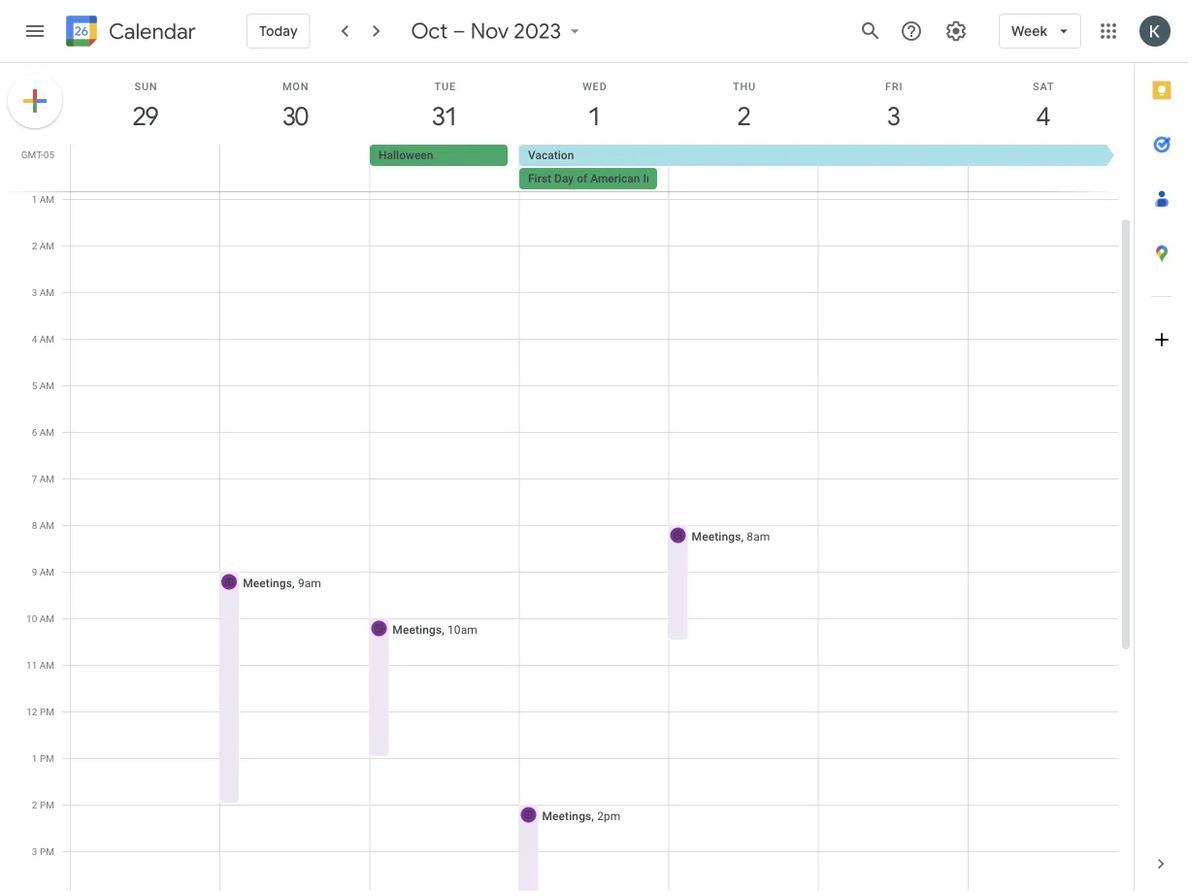 Task type: locate. For each thing, give the bounding box(es) containing it.
meetings left 2pm
[[542, 810, 592, 823]]

pm for 1 pm
[[40, 753, 54, 764]]

3 down fri
[[887, 101, 899, 132]]

12 pm
[[26, 706, 54, 718]]

6 am
[[32, 426, 54, 438]]

29
[[132, 101, 157, 132]]

1 down 12
[[32, 753, 37, 764]]

am right 10
[[40, 613, 54, 625]]

row containing meetings
[[62, 153, 1119, 892]]

am for 8 am
[[40, 520, 54, 531]]

pm right 12
[[40, 706, 54, 718]]

10 am from the top
[[40, 613, 54, 625]]

am right 7
[[40, 473, 54, 485]]

1 down gmt- on the left
[[32, 193, 37, 205]]

29 link
[[123, 94, 168, 139]]

am for 6 am
[[40, 426, 54, 438]]

1 vertical spatial 3
[[32, 287, 37, 298]]

2 pm
[[32, 799, 54, 811]]

,
[[742, 530, 744, 543], [292, 576, 295, 590], [442, 623, 445, 637], [592, 810, 595, 823]]

31
[[431, 101, 457, 132]]

0 vertical spatial 4
[[1037, 101, 1049, 132]]

7
[[32, 473, 37, 485]]

2 up 3 pm
[[32, 799, 37, 811]]

0 vertical spatial 3
[[887, 101, 899, 132]]

meetings , 8am
[[692, 530, 771, 543]]

calendar heading
[[105, 18, 196, 45]]

settings menu image
[[945, 19, 969, 43]]

1 horizontal spatial 4
[[1037, 101, 1049, 132]]

am right 9
[[40, 566, 54, 578]]

12
[[26, 706, 37, 718]]

cell
[[71, 145, 220, 191], [220, 145, 370, 191], [520, 145, 1118, 191], [669, 145, 819, 191], [819, 145, 968, 191], [968, 145, 1118, 191], [71, 153, 221, 892], [219, 153, 370, 892], [368, 153, 520, 892], [518, 153, 670, 892], [668, 153, 820, 892], [820, 153, 969, 892], [969, 153, 1119, 892]]

2 vertical spatial 2
[[32, 799, 37, 811]]

2 row from the top
[[62, 153, 1119, 892]]

3 down 2 pm
[[32, 846, 37, 858]]

1 am
[[32, 193, 54, 205]]

3 am
[[32, 287, 54, 298]]

2 for 2 pm
[[32, 799, 37, 811]]

2 vertical spatial 3
[[32, 846, 37, 858]]

am right 11
[[40, 660, 54, 671]]

05
[[43, 149, 54, 160]]

gmt-05
[[21, 149, 54, 160]]

meetings left 9am
[[243, 576, 292, 590]]

3 inside fri 3
[[887, 101, 899, 132]]

am down 2 am
[[40, 287, 54, 298]]

am down the 05
[[40, 193, 54, 205]]

am for 3 am
[[40, 287, 54, 298]]

4 inside sat 4
[[1037, 101, 1049, 132]]

3 down 2 am
[[32, 287, 37, 298]]

3 pm from the top
[[40, 799, 54, 811]]

grid
[[0, 63, 1135, 892]]

10am
[[448, 623, 478, 637]]

1 vertical spatial 1
[[32, 193, 37, 205]]

7 am from the top
[[40, 473, 54, 485]]

1 for 1 am
[[32, 193, 37, 205]]

pm down 2 pm
[[40, 846, 54, 858]]

4 pm from the top
[[40, 846, 54, 858]]

wed 1
[[583, 80, 608, 132]]

–
[[453, 17, 466, 45]]

6 am from the top
[[40, 426, 54, 438]]

3 for 3 pm
[[32, 846, 37, 858]]

row
[[62, 145, 1135, 191], [62, 153, 1119, 892]]

2 down the 'thu' on the right of the page
[[737, 101, 750, 132]]

oct – nov 2023
[[412, 17, 562, 45]]

3 link
[[872, 94, 917, 139]]

2 for 2 am
[[32, 240, 37, 252]]

meetings for meetings , 8am
[[692, 530, 742, 543]]

halloween
[[379, 149, 434, 162]]

, left 10am
[[442, 623, 445, 637]]

2 link
[[722, 94, 767, 139]]

am right 8
[[40, 520, 54, 531]]

1 am from the top
[[40, 193, 54, 205]]

6
[[32, 426, 37, 438]]

first day of american indian heritage month button
[[520, 168, 760, 189]]

3 for 3 am
[[32, 287, 37, 298]]

month
[[726, 172, 760, 186]]

pm up 2 pm
[[40, 753, 54, 764]]

11 am from the top
[[40, 660, 54, 671]]

am for 10 am
[[40, 613, 54, 625]]

am for 2 am
[[40, 240, 54, 252]]

1 inside wed 1
[[587, 101, 600, 132]]

pm
[[40, 706, 54, 718], [40, 753, 54, 764], [40, 799, 54, 811], [40, 846, 54, 858]]

am down 3 am in the left of the page
[[40, 333, 54, 345]]

meetings left 8am
[[692, 530, 742, 543]]

3 am from the top
[[40, 287, 54, 298]]

0 horizontal spatial 4
[[32, 333, 37, 345]]

am right 5
[[40, 380, 54, 391]]

9 am
[[32, 566, 54, 578]]

week
[[1012, 23, 1048, 40]]

am for 5 am
[[40, 380, 54, 391]]

9
[[32, 566, 37, 578]]

meetings for meetings , 10am
[[393, 623, 442, 637]]

0 vertical spatial 1
[[587, 101, 600, 132]]

9 am from the top
[[40, 566, 54, 578]]

2 am
[[32, 240, 54, 252]]

tab list
[[1135, 63, 1189, 837]]

1 pm from the top
[[40, 706, 54, 718]]

pm up 3 pm
[[40, 799, 54, 811]]

am for 9 am
[[40, 566, 54, 578]]

4 am from the top
[[40, 333, 54, 345]]

1 vertical spatial 2
[[32, 240, 37, 252]]

sun
[[134, 80, 158, 92]]

3 pm
[[32, 846, 54, 858]]

8am
[[747, 530, 771, 543]]

american
[[591, 172, 641, 186]]

3
[[887, 101, 899, 132], [32, 287, 37, 298], [32, 846, 37, 858]]

first day of american indian heritage month
[[528, 172, 760, 186]]

8 am from the top
[[40, 520, 54, 531]]

am
[[40, 193, 54, 205], [40, 240, 54, 252], [40, 287, 54, 298], [40, 333, 54, 345], [40, 380, 54, 391], [40, 426, 54, 438], [40, 473, 54, 485], [40, 520, 54, 531], [40, 566, 54, 578], [40, 613, 54, 625], [40, 660, 54, 671]]

1 row from the top
[[62, 145, 1135, 191]]

4 down the sat
[[1037, 101, 1049, 132]]

meetings left 10am
[[393, 623, 442, 637]]

oct
[[412, 17, 448, 45]]

am right 6
[[40, 426, 54, 438]]

2
[[737, 101, 750, 132], [32, 240, 37, 252], [32, 799, 37, 811]]

5
[[32, 380, 37, 391]]

today button
[[247, 8, 311, 54]]

, left 9am
[[292, 576, 295, 590]]

2 down 1 am
[[32, 240, 37, 252]]

1 down wed
[[587, 101, 600, 132]]

2023
[[514, 17, 562, 45]]

4 up 5
[[32, 333, 37, 345]]

5 am from the top
[[40, 380, 54, 391]]

nov
[[471, 17, 509, 45]]

, for 8am
[[742, 530, 744, 543]]

indian
[[644, 172, 676, 186]]

4
[[1037, 101, 1049, 132], [32, 333, 37, 345]]

0 vertical spatial 2
[[737, 101, 750, 132]]

am for 1 am
[[40, 193, 54, 205]]

oct – nov 2023 button
[[404, 17, 593, 45]]

2 vertical spatial 1
[[32, 753, 37, 764]]

am down 1 am
[[40, 240, 54, 252]]

5 am
[[32, 380, 54, 391]]

, left 8am
[[742, 530, 744, 543]]

1
[[587, 101, 600, 132], [32, 193, 37, 205], [32, 753, 37, 764]]

meetings
[[692, 530, 742, 543], [243, 576, 292, 590], [393, 623, 442, 637], [542, 810, 592, 823]]

2 am from the top
[[40, 240, 54, 252]]

day
[[555, 172, 574, 186]]

2 pm from the top
[[40, 753, 54, 764]]

, left 2pm
[[592, 810, 595, 823]]



Task type: describe. For each thing, give the bounding box(es) containing it.
mon
[[283, 80, 309, 92]]

gmt-
[[21, 149, 43, 160]]

2pm
[[598, 810, 621, 823]]

sat
[[1034, 80, 1055, 92]]

tue
[[435, 80, 457, 92]]

mon 30
[[282, 80, 309, 132]]

meetings , 10am
[[393, 623, 478, 637]]

tue 31
[[431, 80, 457, 132]]

heritage
[[679, 172, 723, 186]]

pm for 2 pm
[[40, 799, 54, 811]]

11 am
[[26, 660, 54, 671]]

cell containing vacation
[[520, 145, 1118, 191]]

main drawer image
[[23, 19, 47, 43]]

calendar
[[109, 18, 196, 45]]

2 inside thu 2
[[737, 101, 750, 132]]

am for 11 am
[[40, 660, 54, 671]]

pm for 12 pm
[[40, 706, 54, 718]]

week button
[[1000, 8, 1082, 54]]

11
[[26, 660, 37, 671]]

am for 7 am
[[40, 473, 54, 485]]

halloween button
[[370, 145, 508, 166]]

meetings , 2pm
[[542, 810, 621, 823]]

30 link
[[273, 94, 318, 139]]

7 am
[[32, 473, 54, 485]]

meetings , 9am
[[243, 576, 321, 590]]

, for 2pm
[[592, 810, 595, 823]]

, for 9am
[[292, 576, 295, 590]]

row containing halloween
[[62, 145, 1135, 191]]

am for 4 am
[[40, 333, 54, 345]]

1 vertical spatial 4
[[32, 333, 37, 345]]

10
[[26, 613, 37, 625]]

1 for 1 pm
[[32, 753, 37, 764]]

thu
[[733, 80, 757, 92]]

meetings for meetings , 9am
[[243, 576, 292, 590]]

1 link
[[573, 94, 617, 139]]

pm for 3 pm
[[40, 846, 54, 858]]

31 link
[[423, 94, 468, 139]]

of
[[577, 172, 588, 186]]

meetings for meetings , 2pm
[[542, 810, 592, 823]]

8 am
[[32, 520, 54, 531]]

vacation button
[[520, 145, 1118, 166]]

10 am
[[26, 613, 54, 625]]

grid containing 29
[[0, 63, 1135, 892]]

9am
[[298, 576, 321, 590]]

sat 4
[[1034, 80, 1055, 132]]

1 pm
[[32, 753, 54, 764]]

4 link
[[1022, 94, 1066, 139]]

8
[[32, 520, 37, 531]]

sun 29
[[132, 80, 158, 132]]

first
[[528, 172, 552, 186]]

wed
[[583, 80, 608, 92]]

vacation
[[528, 149, 574, 162]]

calendar element
[[62, 12, 196, 54]]

4 am
[[32, 333, 54, 345]]

, for 10am
[[442, 623, 445, 637]]

30
[[282, 101, 307, 132]]

thu 2
[[733, 80, 757, 132]]

today
[[259, 23, 298, 40]]

fri
[[886, 80, 904, 92]]

fri 3
[[886, 80, 904, 132]]



Task type: vqa. For each thing, say whether or not it's contained in the screenshot.
8 AM AM
yes



